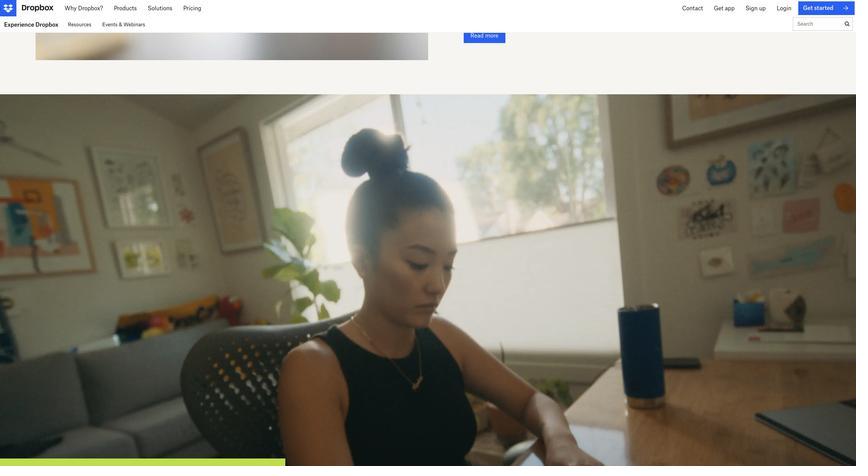 Task type: vqa. For each thing, say whether or not it's contained in the screenshot.
person writes on paper at a desk image
yes



Task type: locate. For each thing, give the bounding box(es) containing it.
pricing
[[181, 5, 199, 12]]

get inside button
[[747, 5, 757, 12]]

get left app
[[747, 5, 757, 12]]

app
[[758, 5, 768, 12]]

experience dropbox link
[[0, 16, 63, 32]]

why
[[63, 5, 75, 12]]

webinars
[[124, 22, 145, 27]]

events & webinars link
[[102, 16, 145, 32]]

in
[[793, 5, 797, 12]]

events & webinars
[[102, 22, 145, 27]]

2 get from the left
[[810, 5, 819, 12]]

why dropbox? button
[[57, 0, 106, 16]]

&
[[119, 22, 122, 27]]

resources link
[[68, 16, 91, 32]]

search
[[798, 21, 814, 27]]

resources
[[68, 22, 91, 27]]

1 horizontal spatial get
[[810, 5, 819, 12]]

None search field
[[794, 17, 842, 34]]

1 get from the left
[[747, 5, 757, 12]]

contact
[[716, 5, 736, 12]]

get
[[747, 5, 757, 12], [810, 5, 819, 12]]

experience dropbox
[[4, 21, 58, 28]]

dropbox
[[36, 21, 58, 28]]

events
[[102, 22, 118, 27]]

get left started
[[810, 5, 819, 12]]

solutions button
[[140, 0, 176, 16]]

search image
[[845, 22, 850, 26]]

solutions
[[146, 5, 170, 12]]

0 horizontal spatial get
[[747, 5, 757, 12]]



Task type: describe. For each thing, give the bounding box(es) containing it.
contact button
[[710, 0, 742, 16]]

started
[[821, 5, 839, 12]]

read more
[[471, 32, 499, 39]]

why dropbox?
[[63, 5, 101, 12]]

more
[[486, 32, 499, 39]]

get app button
[[742, 0, 774, 16]]

experience
[[4, 21, 34, 28]]

pricing link
[[176, 0, 205, 16]]

person writes on paper at a desk image
[[0, 94, 857, 467]]

products button
[[106, 0, 140, 16]]

person types on their computer while using their phone image
[[36, 0, 428, 60]]

get for get started
[[810, 5, 819, 12]]

get started
[[810, 5, 839, 12]]

sign in link
[[779, 1, 797, 15]]

read more link
[[464, 28, 506, 43]]

read
[[471, 32, 484, 39]]

products
[[112, 5, 135, 12]]

get started link
[[804, 1, 855, 15]]

get for get app
[[747, 5, 757, 12]]

sign
[[779, 5, 791, 12]]

get app
[[747, 5, 768, 12]]

dropbox?
[[76, 5, 101, 12]]

sign in
[[779, 5, 797, 12]]



